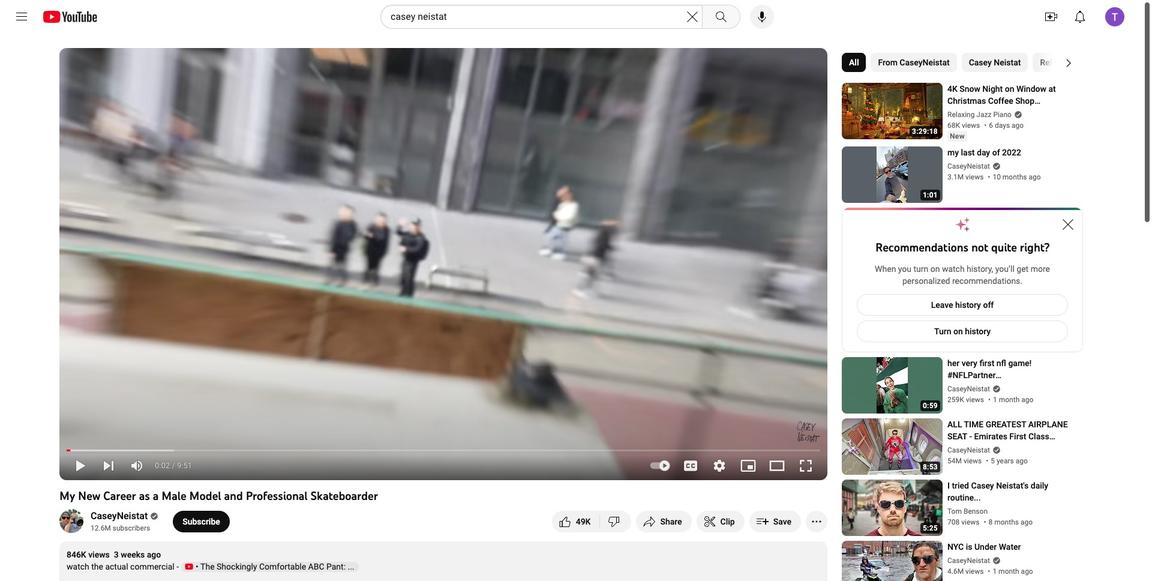 Task type: locate. For each thing, give the bounding box(es) containing it.
months right '8'
[[995, 518, 1019, 527]]

from caseyneistat
[[879, 58, 950, 67]]

views right 3.1m
[[966, 173, 984, 181]]

last
[[962, 148, 975, 157]]

to
[[973, 120, 980, 130], [1030, 120, 1038, 130]]

more
[[1031, 264, 1051, 274]]

5 minutes, 25 seconds element
[[923, 524, 938, 533]]

1 horizontal spatial -
[[970, 432, 973, 441]]

months for neistat's
[[995, 518, 1019, 527]]

views for 54m views
[[964, 457, 982, 465]]

months
[[1003, 173, 1028, 181], [995, 518, 1019, 527]]

1 horizontal spatial new
[[950, 132, 965, 140]]

1 month from the top
[[1000, 396, 1020, 404]]

not
[[972, 240, 989, 255]]

time
[[965, 420, 984, 429]]

views right 4.6m
[[966, 567, 984, 576]]

caseyneistat up 3.1m views
[[948, 162, 991, 171]]

history
[[956, 300, 982, 310], [966, 327, 991, 336]]

0 vertical spatial month
[[1000, 396, 1020, 404]]

to down shop
[[1030, 120, 1038, 130]]

8 minutes, 53 seconds element
[[923, 463, 938, 471]]

0 vertical spatial watch
[[943, 264, 965, 274]]

turn on history
[[935, 327, 991, 336]]

views
[[962, 121, 981, 130], [966, 173, 984, 181], [966, 396, 985, 404], [964, 457, 982, 465], [962, 518, 980, 527], [88, 550, 110, 560], [966, 567, 984, 576]]

0 vertical spatial -
[[970, 432, 973, 441]]

recommendations
[[876, 240, 969, 255]]

recommendations.
[[953, 276, 1023, 286]]

0 vertical spatial 1
[[994, 396, 998, 404]]

8:53 link
[[842, 418, 943, 476]]

tab list
[[842, 48, 1153, 77]]

ago down my last day of 2022 by caseyneistat 3,118,750 views 10 months ago 1 minute, 1 second - play short element
[[1029, 173, 1041, 181]]

Leave history off text field
[[932, 300, 994, 310]]

0 horizontal spatial on
[[931, 264, 940, 274]]

708 views
[[948, 518, 980, 527]]

caseyneistat up 259k views
[[948, 385, 991, 393]]

caseyneistat up the 54m views
[[948, 446, 991, 455]]

☕
[[988, 108, 999, 118]]

you'll
[[996, 264, 1015, 274]]

1 vertical spatial on
[[931, 264, 940, 274]]

caseyneistat link
[[91, 510, 149, 523]]

on inside "when you turn on watch history, you'll get more personalized recommendations."
[[931, 264, 940, 274]]

history,
[[967, 264, 994, 274]]

- right "commercial"
[[177, 562, 179, 572]]

tom
[[948, 507, 962, 516]]

0 vertical spatial on
[[1005, 84, 1015, 94]]

right?
[[1021, 240, 1050, 255]]

0 vertical spatial history
[[956, 300, 982, 310]]

1 horizontal spatial to
[[1030, 120, 1038, 130]]

relaxing jazz piano
[[948, 110, 1012, 119]]

4k snow night on window at christmas coffee shop ambience ☕ relaxing jazz music to relax/study to by relaxing jazz piano 68,370 views 6 days ago 3 hours, 29 minutes element
[[948, 83, 1069, 130]]

month
[[1000, 396, 1020, 404], [999, 567, 1020, 576]]

• the shockingly comfortable abc pant: ...
[[194, 562, 359, 572]]

tab list containing all
[[842, 48, 1153, 77]]

first
[[1010, 432, 1027, 441]]

my
[[59, 489, 75, 503]]

jazz inside 4k snow night on window at christmas coffee shop ambience ☕ relaxing jazz music to relax/study to
[[1035, 108, 1053, 118]]

ago for nfl
[[1022, 396, 1034, 404]]

ago down 'her very first nfl game!           #nflpartner   #nflcreatoroftheweek by caseyneistat 259,168 views 1 month ago 59 seconds - play short' element
[[1022, 396, 1034, 404]]

first
[[980, 358, 995, 368]]

1 minute, 1 second element
[[923, 191, 938, 199]]

846k
[[67, 550, 86, 560]]

very
[[962, 358, 978, 368]]

views right 54m
[[964, 457, 982, 465]]

views for 259k views
[[966, 396, 985, 404]]

month down #nflcreatoroftheweek in the bottom of the page
[[1000, 396, 1020, 404]]

caseyneistat up "4.6m views"
[[948, 557, 991, 565]]

casey
[[969, 58, 992, 67], [972, 481, 995, 491]]

is
[[966, 542, 973, 552]]

relaxing inside 4k snow night on window at christmas coffee shop ambience ☕ relaxing jazz music to relax/study to
[[1001, 108, 1033, 118]]

ago right years
[[1016, 457, 1028, 465]]

1 vertical spatial history
[[966, 327, 991, 336]]

off
[[984, 300, 994, 310]]

1 vertical spatial 1 month ago
[[993, 567, 1034, 576]]

jazz down shop
[[1035, 108, 1053, 118]]

1 vertical spatial 1
[[993, 567, 997, 576]]

my
[[948, 148, 959, 157]]

years
[[997, 457, 1014, 465]]

1 down #nflcreatoroftheweek in the bottom of the page
[[994, 396, 998, 404]]

views down tom benson
[[962, 518, 980, 527]]

tried
[[952, 481, 970, 491]]

on for window
[[1005, 84, 1015, 94]]

0 horizontal spatial to
[[973, 120, 980, 130]]

leave
[[932, 300, 954, 310]]

christmas
[[948, 96, 987, 106]]

0 vertical spatial months
[[1003, 173, 1028, 181]]

youtube video player element
[[59, 48, 828, 480]]

0 vertical spatial 1 month ago
[[994, 396, 1034, 404]]

views down ambience
[[962, 121, 981, 130]]

relaxing up music
[[948, 110, 975, 119]]

watch
[[943, 264, 965, 274], [67, 562, 89, 572]]

month for nyc is under water
[[999, 567, 1020, 576]]

Save text field
[[774, 517, 792, 527]]

3:29:18
[[913, 127, 938, 136]]

1 for under
[[993, 567, 997, 576]]

Subscribe text field
[[183, 517, 220, 527]]

on right turn at the right bottom of page
[[954, 327, 963, 336]]

my new career as a male model and professional skateboarder
[[59, 489, 378, 503]]

tom benson
[[948, 507, 988, 516]]

ambience
[[948, 108, 986, 118]]

59 seconds element
[[923, 402, 938, 410]]

Clip text field
[[721, 517, 735, 527]]

0 horizontal spatial jazz
[[977, 110, 992, 119]]

leave history off button
[[857, 294, 1069, 316]]

benson
[[964, 507, 988, 516]]

1 vertical spatial casey
[[972, 481, 995, 491]]

piano
[[994, 110, 1012, 119]]

1 down under
[[993, 567, 997, 576]]

1 month ago
[[994, 396, 1034, 404], [993, 567, 1034, 576]]

0 horizontal spatial relaxing
[[948, 110, 975, 119]]

2 month from the top
[[999, 567, 1020, 576]]

on up coffee
[[1005, 84, 1015, 94]]

jazz up 6
[[977, 110, 992, 119]]

1 month ago down water
[[993, 567, 1034, 576]]

0:02 / 9:51
[[155, 461, 192, 470]]

0 vertical spatial new
[[950, 132, 965, 140]]

month for her very first nfl game! #nflpartner #nflcreatoroftheweek
[[1000, 396, 1020, 404]]

1 vertical spatial watch
[[67, 562, 89, 572]]

1
[[994, 396, 998, 404], [993, 567, 997, 576]]

new right my in the bottom of the page
[[78, 489, 100, 503]]

0 vertical spatial casey
[[969, 58, 992, 67]]

avatar image image
[[1106, 7, 1125, 26]]

watch down 846k
[[67, 562, 89, 572]]

nyc
[[948, 542, 964, 552]]

8
[[989, 518, 993, 527]]

-
[[970, 432, 973, 441], [177, 562, 179, 572]]

history down off
[[966, 327, 991, 336]]

views for 708 views
[[962, 518, 980, 527]]

- down time at the right bottom of page
[[970, 432, 973, 441]]

68k
[[948, 121, 961, 130]]

1 month ago down #nflcreatoroftheweek in the bottom of the page
[[994, 396, 1034, 404]]

on for watch
[[931, 264, 940, 274]]

caseyneistat up 12.6m subscribers
[[91, 510, 148, 522]]

all
[[948, 420, 963, 429]]

2 horizontal spatial on
[[1005, 84, 1015, 94]]

days
[[995, 121, 1011, 130]]

Share text field
[[661, 517, 682, 527]]

i tried casey neistat's daily routine...
[[948, 481, 1049, 503]]

1 horizontal spatial on
[[954, 327, 963, 336]]

5 years ago
[[991, 457, 1028, 465]]

0 horizontal spatial -
[[177, 562, 179, 572]]

1 horizontal spatial relaxing
[[1001, 108, 1033, 118]]

caseyneistat for all
[[948, 446, 991, 455]]

on inside 4k snow night on window at christmas coffee shop ambience ☕ relaxing jazz music to relax/study to
[[1005, 84, 1015, 94]]

views for 4.6m views
[[966, 567, 984, 576]]

9
[[581, 517, 586, 527]]

water
[[999, 542, 1022, 552]]

ago for neistat's
[[1021, 518, 1033, 527]]

0 horizontal spatial new
[[78, 489, 100, 503]]

ago up "commercial"
[[147, 550, 161, 560]]

• the shockingly comfortable abc pant: ... link
[[181, 561, 359, 573]]

1 vertical spatial months
[[995, 518, 1019, 527]]

2 to from the left
[[1030, 120, 1038, 130]]

and
[[224, 489, 243, 503]]

emirates
[[975, 432, 1008, 441]]

ago down nyc is under water by caseyneistat 4,626,266 views 1 month ago 5 minutes, 59 seconds element
[[1022, 567, 1034, 576]]

her very first nfl game!           #nflpartner   #nflcreatoroftheweek by caseyneistat 259,168 views 1 month ago 59 seconds - play short element
[[948, 357, 1069, 392]]

None search field
[[359, 5, 743, 29]]

caseyneistat for her
[[948, 385, 991, 393]]

caseyneistat for nyc
[[948, 557, 991, 565]]

casey up routine...
[[972, 481, 995, 491]]

casey left neistat
[[969, 58, 992, 67]]

new down "68k"
[[950, 132, 965, 140]]

month down nyc is under water by caseyneistat 4,626,266 views 1 month ago 5 minutes, 59 seconds element
[[999, 567, 1020, 576]]

views for 68k views
[[962, 121, 981, 130]]

3:29:18 link
[[842, 83, 943, 140]]

ago up water
[[1021, 518, 1033, 527]]

months right 10
[[1003, 173, 1028, 181]]

watch down recommendations not quite right?
[[943, 264, 965, 274]]

3
[[114, 550, 119, 560]]

on right turn
[[931, 264, 940, 274]]

recommendations not quite right?
[[876, 240, 1050, 255]]

when you turn on watch history, you'll get more personalized recommendations.
[[875, 264, 1053, 286]]

relaxing
[[1001, 108, 1033, 118], [948, 110, 975, 119]]

- inside all time greatest airplane seat - emirates first class suite
[[970, 432, 973, 441]]

relaxing down shop
[[1001, 108, 1033, 118]]

views up the
[[88, 550, 110, 560]]

under
[[975, 542, 997, 552]]

2 vertical spatial on
[[954, 327, 963, 336]]

history left off
[[956, 300, 982, 310]]

4 9 k
[[576, 517, 591, 527]]

views for 846k views
[[88, 550, 110, 560]]

views right the 259k
[[966, 396, 985, 404]]

0 horizontal spatial watch
[[67, 562, 89, 572]]

to down relaxing jazz piano
[[973, 120, 980, 130]]

my last day of 2022 by caseyneistat 3,118,750 views 10 months ago 1 minute, 1 second - play short element
[[948, 146, 1069, 159]]

1 vertical spatial month
[[999, 567, 1020, 576]]

her very first nfl game! #nflpartner #nflcreatoroftheweek
[[948, 358, 1035, 392]]

1 horizontal spatial jazz
[[1035, 108, 1053, 118]]

1 horizontal spatial watch
[[943, 264, 965, 274]]



Task type: describe. For each thing, give the bounding box(es) containing it.
ago for of
[[1029, 173, 1041, 181]]

as
[[139, 489, 150, 503]]

get
[[1017, 264, 1029, 274]]

54m views
[[948, 457, 982, 465]]

music
[[948, 120, 971, 130]]

4k snow night on window at christmas coffee shop ambience ☕ relaxing jazz music to relax/study to
[[948, 84, 1056, 130]]

1 for first
[[994, 396, 998, 404]]

night
[[983, 84, 1003, 94]]

model
[[189, 489, 221, 503]]

6
[[990, 121, 994, 130]]

airplane
[[1029, 420, 1068, 429]]

turn
[[914, 264, 929, 274]]

6 days ago
[[990, 121, 1024, 130]]

12.6 million subscribers element
[[91, 523, 156, 534]]

12.6m subscribers
[[91, 524, 150, 533]]

k
[[586, 517, 591, 527]]

commercial
[[130, 562, 175, 572]]

846k views
[[67, 550, 110, 560]]

Search text field
[[391, 9, 686, 25]]

all time greatest airplane seat - emirates first class suite by caseyneistat 54,714,751 views 5 years ago 8 minutes, 53 seconds element
[[948, 418, 1069, 453]]

the
[[91, 562, 103, 572]]

3.1m views
[[948, 173, 984, 181]]

casey inside i tried casey neistat's daily routine...
[[972, 481, 995, 491]]

share button
[[637, 511, 692, 533]]

54m
[[948, 457, 962, 465]]

68k views
[[948, 121, 981, 130]]

1 vertical spatial new
[[78, 489, 100, 503]]

1 month ago for her very first nfl game! #nflpartner #nflcreatoroftheweek
[[994, 396, 1034, 404]]

1 to from the left
[[973, 120, 980, 130]]

channel watermark image
[[797, 420, 821, 444]]

casey neistat
[[969, 58, 1022, 67]]

coffee
[[989, 96, 1014, 106]]

ago for water
[[1022, 567, 1034, 576]]

history inside turn on history button
[[966, 327, 991, 336]]

you
[[899, 264, 912, 274]]

8:53
[[923, 463, 938, 471]]

0:59 link
[[842, 357, 943, 415]]

weeks
[[121, 550, 145, 560]]

watch the actual commercial -
[[67, 562, 181, 572]]

#nflcreatoroftheweek
[[948, 382, 1035, 392]]

ago for airplane
[[1016, 457, 1028, 465]]

subscribers
[[113, 524, 150, 533]]

1:01 link
[[842, 146, 943, 204]]

4k
[[948, 84, 958, 94]]

nyc is under water by caseyneistat 4,626,266 views 1 month ago 5 minutes, 59 seconds element
[[948, 541, 1069, 553]]

share
[[661, 517, 682, 527]]

2022
[[1003, 148, 1022, 157]]

caseyneistat for my
[[948, 162, 991, 171]]

1 vertical spatial -
[[177, 562, 179, 572]]

8 months ago
[[989, 518, 1033, 527]]

skateboarder
[[311, 489, 378, 503]]

watch inside "when you turn on watch history, you'll get more personalized recommendations."
[[943, 264, 965, 274]]

3 hours, 29 minutes, 18 seconds element
[[913, 127, 938, 136]]

when
[[875, 264, 897, 274]]

leave history off
[[932, 300, 994, 310]]

caseyneistat inside caseyneistat link
[[91, 510, 148, 522]]

career
[[103, 489, 136, 503]]

seek slider slider
[[67, 442, 821, 455]]

related
[[1041, 58, 1069, 67]]

i
[[948, 481, 950, 491]]

professional
[[246, 489, 308, 503]]

ago right the days
[[1012, 121, 1024, 130]]

5:25
[[923, 524, 938, 533]]

casey inside tab list
[[969, 58, 992, 67]]

708
[[948, 518, 960, 527]]

daily
[[1031, 481, 1049, 491]]

4.6m views
[[948, 567, 984, 576]]

all time greatest airplane seat - emirates first class suite
[[948, 420, 1068, 453]]

autoplay is on image
[[649, 462, 671, 470]]

seat
[[948, 432, 968, 441]]

turn
[[935, 327, 952, 336]]

snow
[[960, 84, 981, 94]]

views for 3.1m views
[[966, 173, 984, 181]]

Turn on history text field
[[935, 327, 991, 336]]

0:59
[[923, 402, 938, 410]]

relax/study
[[983, 120, 1028, 130]]

5
[[991, 457, 995, 465]]

259k views
[[948, 396, 985, 404]]

1 month ago for nyc is under water
[[993, 567, 1034, 576]]

window
[[1017, 84, 1047, 94]]

caseyneistat right from
[[900, 58, 950, 67]]

save button
[[750, 511, 802, 533]]

on inside button
[[954, 327, 963, 336]]

#nflpartner
[[948, 370, 996, 380]]

nyc is under water
[[948, 542, 1022, 552]]

months for of
[[1003, 173, 1028, 181]]

neistat's
[[997, 481, 1029, 491]]

clip button
[[697, 511, 745, 533]]

/
[[172, 461, 175, 470]]

5:25 link
[[842, 480, 943, 537]]

i tried casey neistat's daily routine... by tom benson 708 views 8 months ago 5 minutes, 25 seconds element
[[948, 480, 1069, 504]]

subscribe button
[[173, 511, 230, 533]]

history inside leave history off button
[[956, 300, 982, 310]]

subscribe
[[183, 517, 220, 527]]

at
[[1049, 84, 1056, 94]]

1:01
[[923, 191, 938, 199]]

9:51
[[177, 461, 192, 470]]

3 weeks ago
[[114, 550, 161, 560]]

personalized
[[903, 276, 951, 286]]

actual
[[105, 562, 128, 572]]

greatest
[[986, 420, 1027, 429]]

of
[[993, 148, 1001, 157]]

nfl
[[997, 358, 1007, 368]]

from
[[879, 58, 898, 67]]

259k
[[948, 396, 965, 404]]



Task type: vqa. For each thing, say whether or not it's contained in the screenshot.
Explore
no



